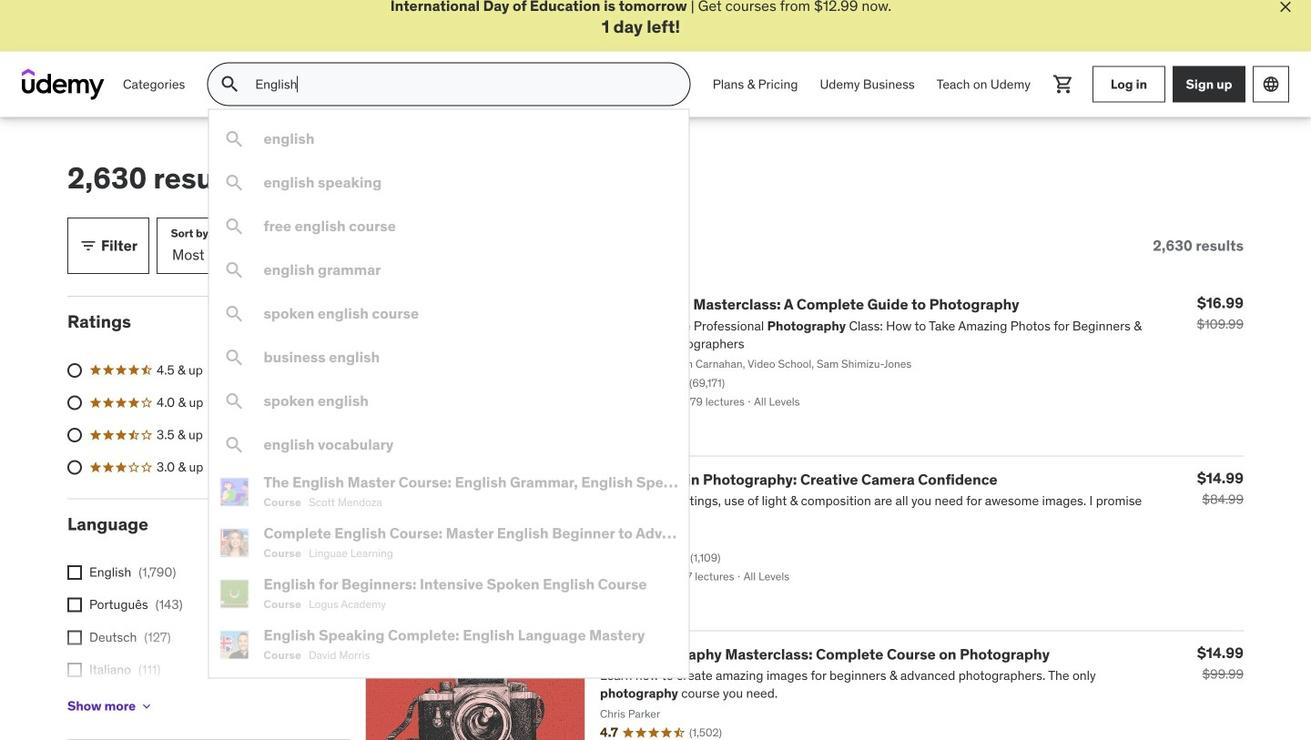 Task type: locate. For each thing, give the bounding box(es) containing it.
0 horizontal spatial xsmall image
[[67, 663, 82, 677]]

1 medium image from the top
[[223, 216, 245, 238]]

1 medium image from the top
[[223, 129, 245, 150]]

0 vertical spatial xsmall image
[[67, 663, 82, 677]]

4 medium image from the top
[[223, 434, 245, 456]]

medium image
[[223, 129, 245, 150], [223, 172, 245, 194], [223, 303, 245, 325], [223, 434, 245, 456]]

medium image
[[223, 216, 245, 238], [223, 260, 245, 281], [223, 347, 245, 369], [223, 391, 245, 413]]

xsmall image
[[67, 565, 82, 580], [67, 598, 82, 612], [67, 630, 82, 645]]

1 vertical spatial xsmall image
[[139, 699, 154, 714]]

0 horizontal spatial small image
[[79, 237, 97, 255]]

1 vertical spatial xsmall image
[[67, 598, 82, 612]]

1 xsmall image from the top
[[67, 565, 82, 580]]

small image
[[79, 237, 97, 255], [332, 514, 351, 532]]

close image
[[1276, 0, 1295, 16]]

status
[[1153, 237, 1244, 255]]

1 horizontal spatial small image
[[332, 514, 351, 532]]

3 medium image from the top
[[223, 347, 245, 369]]

xsmall image
[[67, 663, 82, 677], [139, 699, 154, 714]]

3 medium image from the top
[[223, 303, 245, 325]]

choose a language image
[[1262, 75, 1280, 93]]

Search for anything text field
[[252, 69, 668, 100]]

2 vertical spatial xsmall image
[[67, 630, 82, 645]]

0 vertical spatial xsmall image
[[67, 565, 82, 580]]



Task type: describe. For each thing, give the bounding box(es) containing it.
small image
[[332, 311, 351, 330]]

1 horizontal spatial xsmall image
[[139, 699, 154, 714]]

2 medium image from the top
[[223, 172, 245, 194]]

1 vertical spatial small image
[[332, 514, 351, 532]]

udemy image
[[22, 69, 105, 100]]

0 vertical spatial small image
[[79, 237, 97, 255]]

shopping cart with 0 items image
[[1052, 73, 1074, 95]]

2 medium image from the top
[[223, 260, 245, 281]]

2 xsmall image from the top
[[67, 598, 82, 612]]

3 xsmall image from the top
[[67, 630, 82, 645]]

4 medium image from the top
[[223, 391, 245, 413]]

submit search image
[[219, 73, 241, 95]]



Task type: vqa. For each thing, say whether or not it's contained in the screenshot.
medium icon to the top
yes



